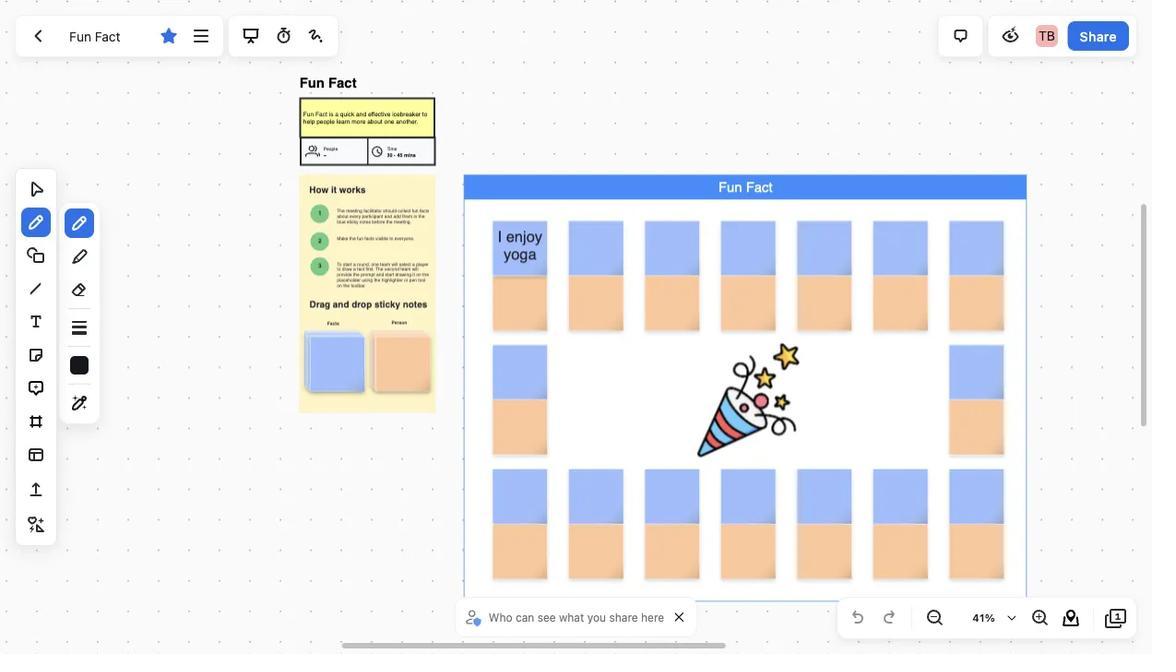 Task type: locate. For each thing, give the bounding box(es) containing it.
you
[[588, 611, 606, 624]]

tooltip
[[58, 202, 101, 424]]

here
[[641, 611, 665, 624]]

comment panel image
[[950, 25, 972, 47]]

what
[[559, 611, 584, 624]]

zoom out image
[[924, 607, 946, 629]]

share
[[1080, 28, 1117, 44]]

who can see what you share here
[[489, 611, 665, 624]]

pages image
[[1105, 607, 1128, 629]]

smart drawing image
[[68, 392, 90, 414]]

present image
[[240, 25, 262, 47]]

who can see what you share here button
[[463, 603, 669, 631]]

share
[[609, 611, 638, 624]]

pen image
[[68, 212, 90, 234]]

more tools image
[[25, 514, 47, 536]]

mini map image
[[1060, 607, 1082, 629]]



Task type: describe. For each thing, give the bounding box(es) containing it.
who
[[489, 611, 513, 624]]

dashboard image
[[27, 25, 49, 47]]

unstar this whiteboard image
[[158, 25, 180, 47]]

tb button
[[1032, 21, 1062, 51]]

zoom in image
[[1029, 607, 1051, 629]]

highlighter image
[[68, 245, 90, 268]]

41 %
[[973, 612, 996, 624]]

upload image
[[25, 479, 47, 501]]

more options image
[[190, 25, 212, 47]]

share button
[[1068, 21, 1129, 51]]

timer image
[[272, 25, 295, 47]]

laser image
[[305, 25, 327, 47]]

color menu item
[[70, 356, 89, 375]]

41
[[973, 612, 985, 624]]

see
[[538, 611, 556, 624]]

templates image
[[25, 444, 47, 466]]

can
[[516, 611, 535, 624]]

all eyes on me image
[[1000, 25, 1022, 47]]

Document name text field
[[56, 21, 151, 51]]

tb
[[1039, 28, 1055, 43]]

%
[[985, 612, 996, 624]]

line thickness image
[[68, 316, 90, 339]]



Task type: vqa. For each thing, say whether or not it's contained in the screenshot.
Who can see what you share here popup button
yes



